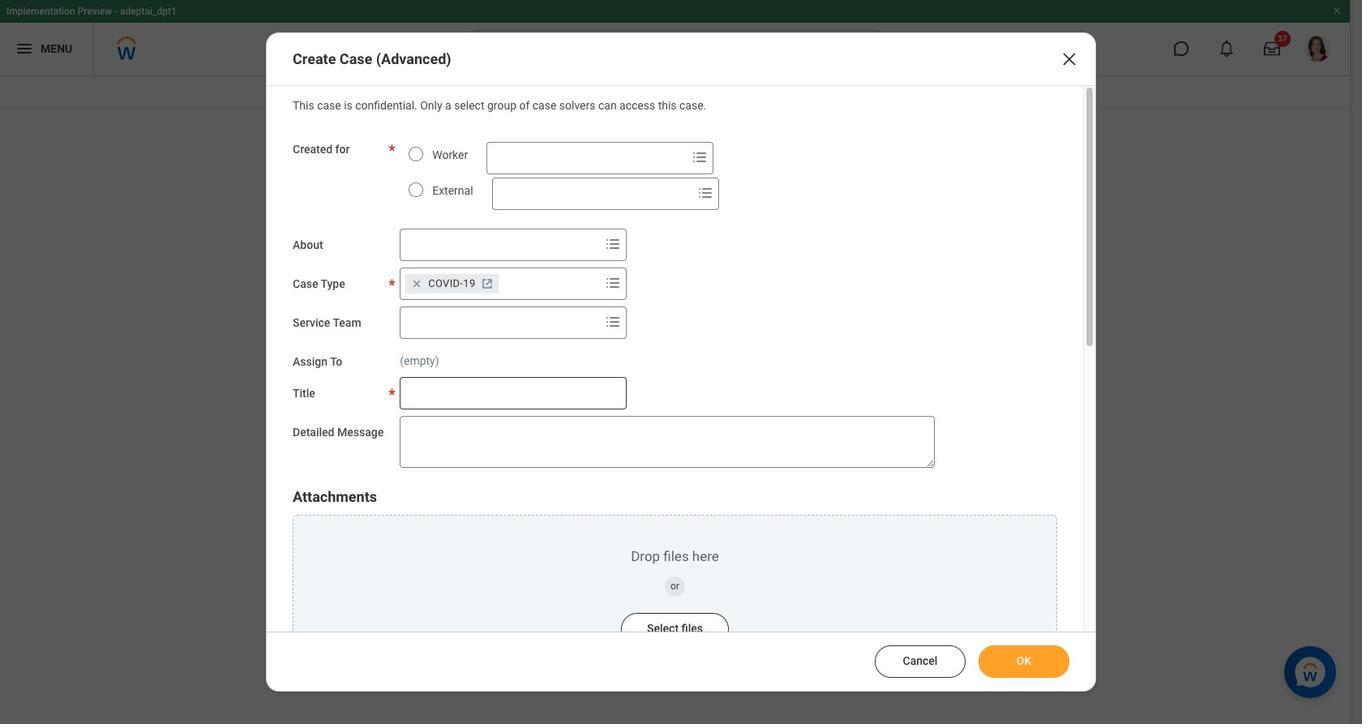 Task type: vqa. For each thing, say whether or not it's contained in the screenshot.
right Staff
no



Task type: describe. For each thing, give the bounding box(es) containing it.
can
[[599, 99, 617, 112]]

worker
[[433, 148, 468, 161]]

profile logan mcneil element
[[1296, 31, 1341, 67]]

adeptai_dpt1
[[120, 6, 177, 17]]

implementation preview -   adeptai_dpt1 banner
[[0, 0, 1351, 75]]

select
[[647, 622, 679, 635]]

prompts image for external
[[696, 183, 715, 203]]

assign to
[[293, 355, 343, 368]]

message
[[337, 426, 384, 439]]

created for
[[293, 143, 350, 156]]

0 horizontal spatial case
[[293, 277, 318, 290]]

to
[[330, 355, 343, 368]]

close environment banner image
[[1333, 6, 1343, 15]]

preview
[[78, 6, 112, 17]]

Title text field
[[400, 377, 627, 409]]

select files button
[[621, 613, 729, 645]]

covid-19
[[429, 277, 476, 289]]

files
[[682, 622, 703, 635]]

-
[[115, 6, 118, 17]]

ok button
[[979, 646, 1070, 678]]

confidential.
[[356, 99, 418, 112]]

implementation preview -   adeptai_dpt1
[[6, 6, 177, 17]]

covid-19, press delete to clear value, ctrl + enter opens in new window. option
[[406, 274, 499, 293]]

for
[[336, 143, 350, 156]]

prompts image for service team
[[604, 312, 623, 332]]

service
[[293, 316, 330, 329]]

x image
[[1060, 49, 1080, 69]]

type
[[321, 277, 345, 290]]

create case (advanced) dialog
[[266, 32, 1097, 724]]

notifications large image
[[1219, 41, 1236, 57]]

(empty)
[[400, 354, 439, 367]]

prompts image for case type
[[604, 273, 623, 293]]

case type
[[293, 277, 345, 290]]

external
[[433, 184, 473, 197]]

assign
[[293, 355, 328, 368]]

title
[[293, 387, 315, 400]]

cancel button
[[875, 646, 966, 678]]

service team
[[293, 316, 362, 329]]

inbox large image
[[1265, 41, 1281, 57]]

(advanced)
[[376, 50, 452, 67]]

covid-19 element
[[429, 276, 476, 291]]

attachments
[[293, 488, 377, 505]]



Task type: locate. For each thing, give the bounding box(es) containing it.
case
[[340, 50, 373, 67], [293, 277, 318, 290]]

attachments region
[[293, 487, 1058, 679]]

a
[[445, 99, 452, 112]]

group
[[488, 99, 517, 112]]

about
[[293, 238, 323, 251]]

case right create
[[340, 50, 373, 67]]

External field
[[493, 179, 692, 208]]

is
[[344, 99, 353, 112]]

0 horizontal spatial case
[[317, 99, 341, 112]]

1 horizontal spatial case
[[340, 50, 373, 67]]

this
[[658, 99, 677, 112]]

prompts image
[[604, 234, 623, 254]]

Detailed Message text field
[[400, 416, 936, 468]]

ext link image
[[479, 276, 495, 292]]

1 case from the left
[[317, 99, 341, 112]]

access
[[620, 99, 656, 112]]

Worker field
[[488, 143, 687, 173]]

this
[[293, 99, 315, 112]]

case left is
[[317, 99, 341, 112]]

case.
[[680, 99, 707, 112]]

1 vertical spatial case
[[293, 277, 318, 290]]

Service Team field
[[401, 308, 601, 337]]

team
[[333, 316, 362, 329]]

ok
[[1017, 655, 1032, 668]]

solvers
[[560, 99, 596, 112]]

cancel
[[903, 655, 938, 668]]

created
[[293, 143, 333, 156]]

x small image
[[409, 276, 425, 292]]

detailed message
[[293, 426, 384, 439]]

prompts image for worker
[[691, 147, 710, 167]]

implementation
[[6, 6, 75, 17]]

case
[[317, 99, 341, 112], [533, 99, 557, 112]]

this case is confidential. only a select group of case solvers can access this case.
[[293, 99, 707, 112]]

covid-
[[429, 277, 463, 289]]

only
[[420, 99, 443, 112]]

create case (advanced)
[[293, 50, 452, 67]]

main content
[[0, 75, 1351, 153]]

select
[[454, 99, 485, 112]]

case left type
[[293, 277, 318, 290]]

19
[[463, 277, 476, 289]]

case right of
[[533, 99, 557, 112]]

About field
[[401, 230, 601, 259]]

create
[[293, 50, 336, 67]]

2 case from the left
[[533, 99, 557, 112]]

detailed
[[293, 426, 335, 439]]

select files
[[647, 622, 703, 635]]

1 horizontal spatial case
[[533, 99, 557, 112]]

of
[[520, 99, 530, 112]]

or
[[671, 580, 680, 592]]

0 vertical spatial case
[[340, 50, 373, 67]]

prompts image
[[691, 147, 710, 167], [696, 183, 715, 203], [604, 273, 623, 293], [604, 312, 623, 332]]



